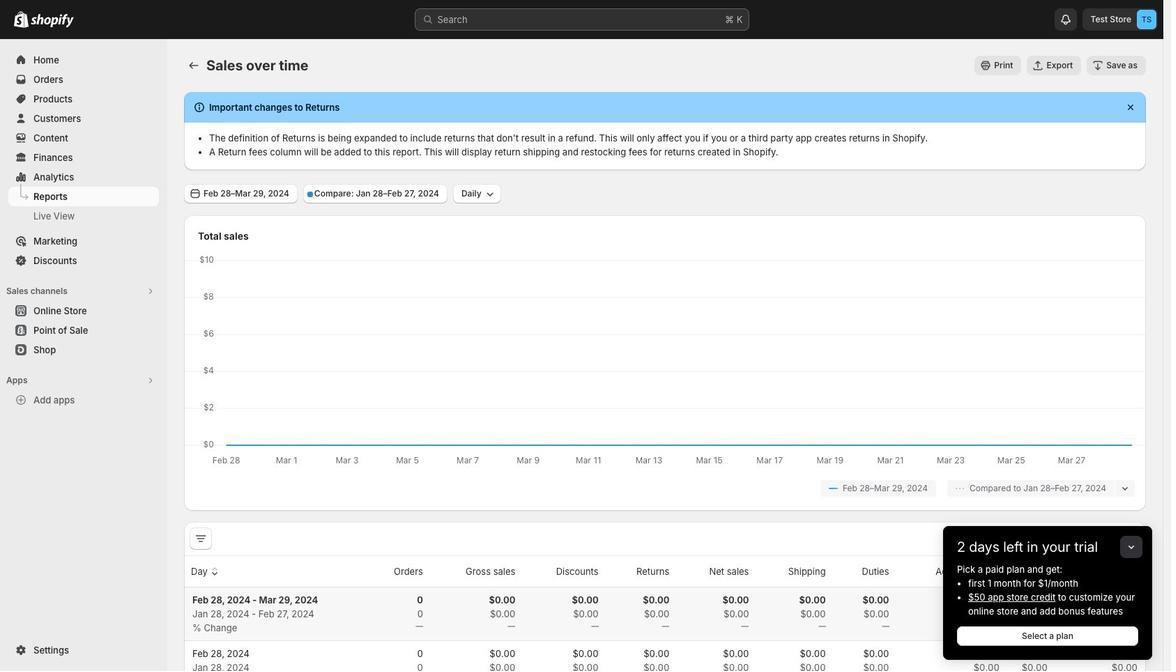 Task type: locate. For each thing, give the bounding box(es) containing it.
shopify image
[[14, 11, 29, 28]]



Task type: describe. For each thing, give the bounding box(es) containing it.
shopify image
[[31, 14, 74, 28]]

test store image
[[1137, 10, 1157, 29]]



Task type: vqa. For each thing, say whether or not it's contained in the screenshot.
Gift Cards
no



